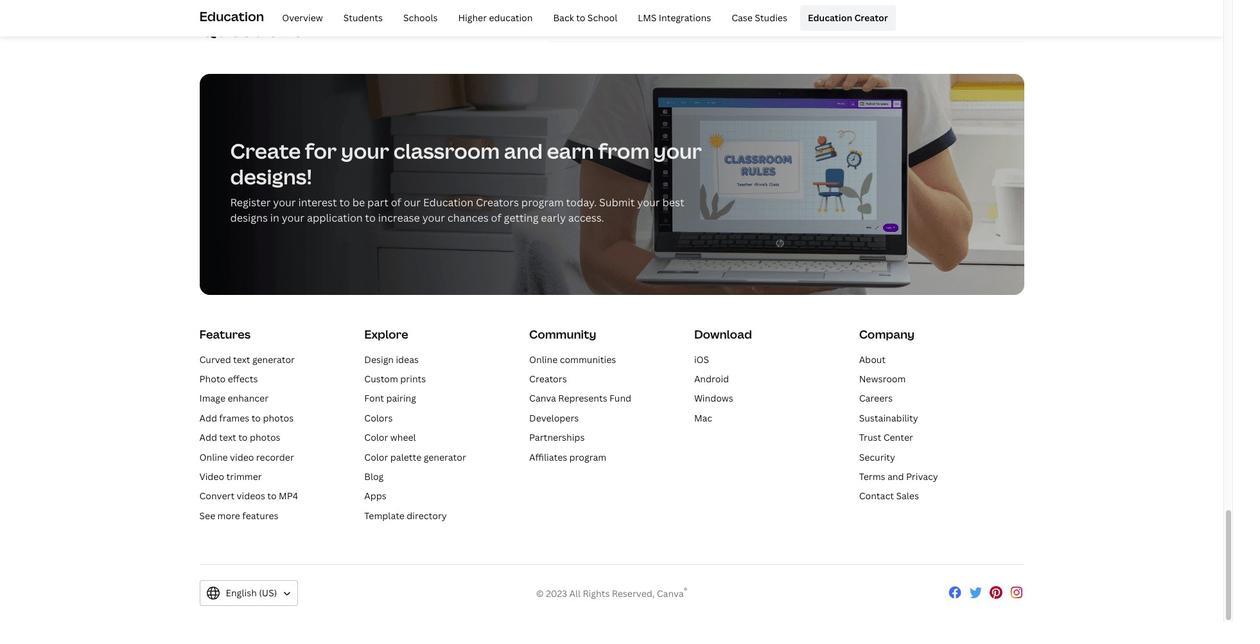 Task type: vqa. For each thing, say whether or not it's contained in the screenshot.
Videos button
no



Task type: locate. For each thing, give the bounding box(es) containing it.
features
[[242, 509, 279, 522]]

0 horizontal spatial and
[[504, 137, 543, 165]]

creators up getting
[[476, 196, 519, 210]]

0 vertical spatial color
[[365, 431, 388, 444]]

color for color palette generator
[[365, 451, 388, 463]]

affiliates program
[[530, 451, 607, 463]]

terms and privacy
[[860, 470, 939, 483]]

creators link
[[530, 373, 567, 385]]

directory
[[407, 509, 447, 522]]

interest
[[298, 196, 337, 210]]

students
[[344, 11, 383, 24]]

creator.
[[907, 12, 941, 25]]

partnerships
[[530, 431, 585, 444]]

color
[[365, 431, 388, 444], [365, 451, 388, 463]]

1 vertical spatial color
[[365, 451, 388, 463]]

effects
[[228, 373, 258, 385]]

contact
[[860, 490, 895, 502]]

program down partnerships link
[[570, 451, 607, 463]]

increase
[[378, 211, 420, 225]]

1 vertical spatial online
[[200, 451, 228, 463]]

register
[[230, 196, 271, 210]]

color up 'blog'
[[365, 451, 388, 463]]

online up the video
[[200, 451, 228, 463]]

see more features link
[[200, 509, 279, 522]]

color wheel link
[[365, 431, 416, 444]]

add up the video
[[200, 431, 217, 444]]

lms
[[638, 11, 657, 24]]

generator right palette
[[424, 451, 466, 463]]

photos up 'recorder'
[[250, 431, 281, 444]]

designs!
[[230, 163, 312, 190]]

English (US) button
[[200, 580, 298, 606]]

0 vertical spatial creators
[[476, 196, 519, 210]]

fund
[[610, 392, 632, 405]]

0 vertical spatial online
[[530, 353, 558, 365]]

design ideas link
[[365, 353, 419, 365]]

generator up "effects"
[[252, 353, 295, 365]]

0 horizontal spatial more
[[218, 509, 240, 522]]

color down colors
[[365, 431, 388, 444]]

higher education
[[459, 11, 533, 24]]

photos down the enhancer
[[263, 412, 294, 424]]

more right see
[[218, 509, 240, 522]]

your left chances
[[423, 211, 445, 225]]

(us)
[[259, 587, 277, 599]]

0 vertical spatial more
[[618, 12, 641, 25]]

1 vertical spatial generator
[[424, 451, 466, 463]]

1 vertical spatial text
[[219, 431, 236, 444]]

and left earn
[[504, 137, 543, 165]]

terms and privacy link
[[860, 470, 939, 483]]

1 vertical spatial creators
[[530, 373, 567, 385]]

1 vertical spatial and
[[888, 470, 905, 483]]

studies
[[755, 11, 788, 24]]

to down part
[[365, 211, 376, 225]]

canva down creators link
[[530, 392, 557, 405]]

you
[[752, 12, 768, 25]]

photo effects
[[200, 373, 258, 385]]

online
[[530, 353, 558, 365], [200, 451, 228, 463]]

image
[[200, 392, 226, 405]]

receive
[[585, 12, 616, 25]]

partnerships link
[[530, 431, 585, 444]]

creator
[[855, 11, 889, 24]]

center
[[884, 431, 914, 444]]

convert videos to mp4 link
[[200, 490, 298, 502]]

program up early
[[522, 196, 564, 210]]

canva right reserved,
[[657, 588, 684, 600]]

color palette generator
[[365, 451, 466, 463]]

questions
[[200, 15, 303, 43]]

text for curved
[[233, 353, 250, 365]]

1 horizontal spatial online
[[530, 353, 558, 365]]

represents
[[559, 392, 608, 405]]

1 color from the top
[[365, 431, 388, 444]]

video trimmer
[[200, 470, 262, 483]]

0 vertical spatial photos
[[263, 412, 294, 424]]

add down image
[[200, 412, 217, 424]]

©
[[536, 588, 544, 600]]

0 horizontal spatial program
[[522, 196, 564, 210]]

photo effects link
[[200, 373, 258, 385]]

canva represents fund
[[530, 392, 632, 405]]

0 vertical spatial add
[[200, 412, 217, 424]]

canva
[[530, 392, 557, 405], [657, 588, 684, 600]]

blog
[[365, 470, 384, 483]]

integrations
[[659, 11, 712, 24]]

terms
[[860, 470, 886, 483]]

android
[[695, 373, 729, 385]]

to left 'mp4' on the left bottom of the page
[[268, 490, 277, 502]]

windows link
[[695, 392, 734, 405]]

to right the "back"
[[577, 11, 586, 24]]

generator
[[252, 353, 295, 365], [424, 451, 466, 463]]

be
[[353, 196, 365, 210]]

online video recorder
[[200, 451, 294, 463]]

0 vertical spatial generator
[[252, 353, 295, 365]]

1 vertical spatial canva
[[657, 588, 684, 600]]

more right school at the top of the page
[[618, 12, 641, 25]]

add frames to photos
[[200, 412, 294, 424]]

download
[[695, 327, 752, 342]]

0 vertical spatial program
[[522, 196, 564, 210]]

apps
[[365, 490, 387, 502]]

careers
[[860, 392, 893, 405]]

text down "frames"
[[219, 431, 236, 444]]

video
[[200, 470, 224, 483]]

canva represents fund link
[[530, 392, 632, 405]]

1 horizontal spatial canva
[[657, 588, 684, 600]]

palette
[[391, 451, 422, 463]]

case studies link
[[724, 5, 796, 31]]

curved text generator link
[[200, 353, 295, 365]]

1 horizontal spatial generator
[[424, 451, 466, 463]]

2 add from the top
[[200, 431, 217, 444]]

1 vertical spatial add
[[200, 431, 217, 444]]

1 horizontal spatial creators
[[530, 373, 567, 385]]

menu bar
[[269, 5, 896, 31]]

trimmer
[[227, 470, 262, 483]]

0 vertical spatial and
[[504, 137, 543, 165]]

create
[[230, 137, 301, 165]]

of up 'increase'
[[391, 196, 402, 210]]

0 vertical spatial of
[[391, 196, 402, 210]]

all
[[570, 588, 581, 600]]

creators down online communities link
[[530, 373, 567, 385]]

template directory
[[365, 509, 447, 522]]

android link
[[695, 373, 729, 385]]

color for color wheel
[[365, 431, 388, 444]]

of
[[391, 196, 402, 210], [491, 211, 502, 225]]

1 vertical spatial more
[[218, 509, 240, 522]]

explore
[[365, 327, 409, 342]]

image enhancer link
[[200, 392, 269, 405]]

creators
[[476, 196, 519, 210], [530, 373, 567, 385]]

1 add from the top
[[200, 412, 217, 424]]

add frames to photos link
[[200, 412, 294, 424]]

0 horizontal spatial canva
[[530, 392, 557, 405]]

more
[[618, 12, 641, 25], [218, 509, 240, 522]]

online up creators link
[[530, 353, 558, 365]]

0 vertical spatial text
[[233, 353, 250, 365]]

1 vertical spatial of
[[491, 211, 502, 225]]

blog link
[[365, 470, 384, 483]]

0 horizontal spatial creators
[[476, 196, 519, 210]]

features
[[200, 327, 251, 342]]

0 horizontal spatial online
[[200, 451, 228, 463]]

as
[[836, 12, 846, 25]]

1 horizontal spatial more
[[618, 12, 641, 25]]

and
[[504, 137, 543, 165], [888, 470, 905, 483]]

careers link
[[860, 392, 893, 405]]

to down the enhancer
[[252, 412, 261, 424]]

affiliates
[[530, 451, 568, 463]]

program inside create for your classroom and earn from your designs! register your interest to be part of our education creators program today. submit your best designs in your application to increase your chances of getting early access.
[[522, 196, 564, 210]]

© 2023 all rights reserved, canva ®
[[536, 586, 688, 600]]

image enhancer
[[200, 392, 269, 405]]

photo
[[200, 373, 226, 385]]

privacy
[[907, 470, 939, 483]]

photos for add frames to photos
[[263, 412, 294, 424]]

your right the in
[[282, 211, 305, 225]]

add for add text to photos
[[200, 431, 217, 444]]

and inside create for your classroom and earn from your designs! register your interest to be part of our education creators program today. submit your best designs in your application to increase your chances of getting early access.
[[504, 137, 543, 165]]

windows
[[695, 392, 734, 405]]

0 horizontal spatial generator
[[252, 353, 295, 365]]

design
[[365, 353, 394, 365]]

1 vertical spatial photos
[[250, 431, 281, 444]]

see more features
[[200, 509, 279, 522]]

1 vertical spatial program
[[570, 451, 607, 463]]

2 color from the top
[[365, 451, 388, 463]]

text up "effects"
[[233, 353, 250, 365]]

your right for
[[341, 137, 390, 165]]

and up contact sales link
[[888, 470, 905, 483]]

of left getting
[[491, 211, 502, 225]]



Task type: describe. For each thing, give the bounding box(es) containing it.
will
[[568, 12, 583, 25]]

menu bar containing overview
[[269, 5, 896, 31]]

videos
[[237, 490, 265, 502]]

creators inside create for your classroom and earn from your designs! register your interest to be part of our education creators program today. submit your best designs in your application to increase your chances of getting early access.
[[476, 196, 519, 210]]

sustainability
[[860, 412, 919, 424]]

reserved,
[[612, 588, 655, 600]]

online video recorder link
[[200, 451, 294, 463]]

photos for add text to photos
[[250, 431, 281, 444]]

schools
[[404, 11, 438, 24]]

0 vertical spatial canva
[[530, 392, 557, 405]]

on
[[697, 12, 708, 25]]

your up best
[[654, 137, 702, 165]]

to up 'video'
[[239, 431, 248, 444]]

template directory link
[[365, 509, 447, 522]]

case studies
[[732, 11, 788, 24]]

an
[[848, 12, 859, 25]]

access.
[[569, 211, 605, 225]]

your left best
[[638, 196, 660, 210]]

lms integrations
[[638, 11, 712, 24]]

convert videos to mp4
[[200, 490, 298, 502]]

developers link
[[530, 412, 579, 424]]

mp4
[[279, 490, 298, 502]]

recorder
[[256, 451, 294, 463]]

information
[[643, 12, 695, 25]]

online for online communities
[[530, 353, 558, 365]]

overview
[[282, 11, 323, 24]]

2023
[[546, 588, 568, 600]]

case
[[732, 11, 753, 24]]

your up the in
[[273, 196, 296, 210]]

generator for curved text generator
[[252, 353, 295, 365]]

earn
[[547, 137, 594, 165]]

onboarded
[[786, 12, 834, 25]]

in
[[270, 211, 279, 225]]

back
[[554, 11, 574, 24]]

school
[[588, 11, 618, 24]]

overview link
[[275, 5, 331, 31]]

sustainability link
[[860, 412, 919, 424]]

0 horizontal spatial of
[[391, 196, 402, 210]]

ios
[[695, 353, 710, 365]]

1 horizontal spatial of
[[491, 211, 502, 225]]

generator for color palette generator
[[424, 451, 466, 463]]

®
[[684, 586, 688, 596]]

higher education link
[[451, 5, 541, 31]]

after
[[728, 12, 750, 25]]

online for online video recorder
[[200, 451, 228, 463]]

education
[[489, 11, 533, 24]]

1 horizontal spatial and
[[888, 470, 905, 483]]

from
[[599, 137, 650, 165]]

contact sales link
[[860, 490, 920, 502]]

best
[[663, 196, 685, 210]]

font pairing
[[365, 392, 416, 405]]

curved
[[200, 353, 231, 365]]

text for add
[[219, 431, 236, 444]]

classroom
[[394, 137, 500, 165]]

design ideas
[[365, 353, 419, 365]]

curved text generator
[[200, 353, 295, 365]]

contact sales
[[860, 490, 920, 502]]

apps link
[[365, 490, 387, 502]]

pairing
[[387, 392, 416, 405]]

about link
[[860, 353, 886, 365]]

to left be
[[340, 196, 350, 210]]

frequently asked questions
[[200, 0, 379, 43]]

back to school
[[554, 11, 618, 24]]

colors link
[[365, 412, 393, 424]]

prints
[[401, 373, 426, 385]]

trust
[[860, 431, 882, 444]]

sales
[[897, 490, 920, 502]]

canva inside © 2023 all rights reserved, canva ®
[[657, 588, 684, 600]]

add for add frames to photos
[[200, 412, 217, 424]]

education creator link
[[801, 5, 896, 31]]

ios link
[[695, 353, 710, 365]]

schools link
[[396, 5, 446, 31]]

online communities
[[530, 353, 616, 365]]

english
[[226, 587, 257, 599]]

today.
[[566, 196, 597, 210]]

communities
[[560, 353, 616, 365]]

custom
[[365, 373, 398, 385]]

developers
[[530, 412, 579, 424]]

asked
[[316, 0, 379, 17]]

community
[[530, 327, 597, 342]]

early
[[541, 211, 566, 225]]

mac link
[[695, 412, 713, 424]]

education inside create for your classroom and earn from your designs! register your interest to be part of our education creators program today. submit your best designs in your application to increase your chances of getting early access.
[[423, 196, 474, 210]]

affiliates program link
[[530, 451, 607, 463]]

newsroom link
[[860, 373, 906, 385]]

create for your classroom and earn from your designs! register your interest to be part of our education creators program today. submit your best designs in your application to increase your chances of getting early access.
[[230, 137, 702, 225]]

about
[[860, 353, 886, 365]]

font pairing link
[[365, 392, 416, 405]]

mac
[[695, 412, 713, 424]]

add text to photos link
[[200, 431, 281, 444]]

convert
[[200, 490, 235, 502]]

newsroom
[[860, 373, 906, 385]]

are
[[770, 12, 784, 25]]

students link
[[336, 5, 391, 31]]

to inside menu bar
[[577, 11, 586, 24]]

ideas
[[396, 353, 419, 365]]

for
[[305, 137, 337, 165]]

education creator
[[808, 11, 889, 24]]

1 horizontal spatial program
[[570, 451, 607, 463]]

online communities link
[[530, 353, 616, 365]]

trust center link
[[860, 431, 914, 444]]

rights
[[583, 588, 610, 600]]

template
[[365, 509, 405, 522]]

custom prints link
[[365, 373, 426, 385]]



